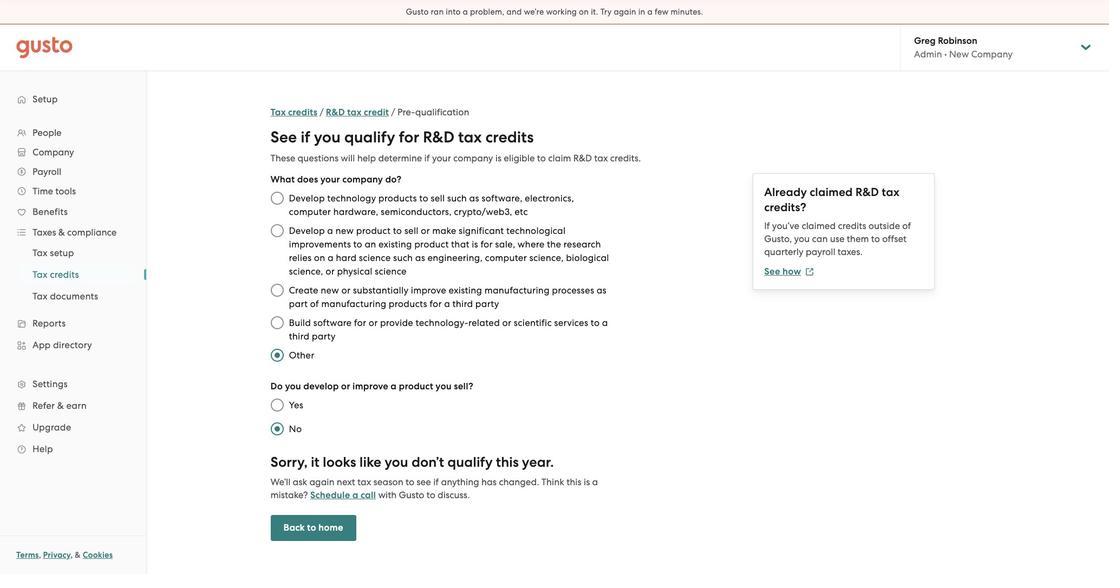 Task type: describe. For each thing, give the bounding box(es) containing it.
tax credits link inside 'gusto navigation' element
[[20, 265, 135, 285]]

sell inside develop technology products to sell such as software, electronics, computer hardware, semiconductors, crypto/web3, etc
[[431, 193, 445, 204]]

app directory link
[[11, 335, 135, 355]]

to down semiconductors,
[[393, 225, 402, 236]]

outside
[[869, 221, 901, 231]]

to inside button
[[307, 522, 316, 534]]

company inside greg robinson admin • new company
[[972, 49, 1014, 60]]

people
[[33, 127, 62, 138]]

is inside the develop a new product to sell or make significant technological improvements to an existing product that is for sale, where the research relies on a hard science such as engineering, computer science, biological science, or physical science
[[472, 239, 479, 250]]

party inside the create new or substantially improve existing manufacturing processes as part of manufacturing products for a third party
[[476, 299, 499, 309]]

Build software for or provide technology-related or scientific services to a third party radio
[[265, 311, 289, 335]]

credits up "eligible"
[[486, 128, 534, 147]]

& for compliance
[[58, 227, 65, 238]]

0 vertical spatial this
[[496, 454, 519, 471]]

taxes.
[[838, 247, 863, 257]]

sorry, it looks like you don't qualify this year.
[[271, 454, 554, 471]]

compliance
[[67, 227, 117, 238]]

like
[[360, 454, 382, 471]]

1 vertical spatial science,
[[289, 266, 323, 277]]

next
[[337, 477, 355, 488]]

tax for tax documents
[[33, 291, 48, 302]]

1 / from the left
[[320, 107, 324, 118]]

year.
[[522, 454, 554, 471]]

to inside we'll ask again next tax season to see if anything has changed. think this is a mistake?
[[406, 477, 415, 488]]

0 vertical spatial product
[[356, 225, 391, 236]]

an
[[365, 239, 376, 250]]

r&d right the claim
[[574, 153, 592, 164]]

•
[[945, 49, 948, 60]]

tax left credit
[[347, 107, 362, 118]]

0 vertical spatial your
[[432, 153, 451, 164]]

payroll
[[33, 166, 61, 177]]

robinson
[[939, 35, 978, 47]]

for inside the create new or substantially improve existing manufacturing processes as part of manufacturing products for a third party
[[430, 299, 442, 309]]

app
[[33, 340, 51, 351]]

tax for tax credits / r&d tax credit / pre-qualification
[[271, 107, 286, 118]]

you right "do" at the left bottom of the page
[[285, 381, 301, 392]]

setup
[[50, 248, 74, 259]]

2 / from the left
[[391, 107, 396, 118]]

to left the claim
[[538, 153, 546, 164]]

Develop technology products to sell such as software, electronics, computer hardware, semiconductors, crypto/web3, etc radio
[[265, 186, 289, 210]]

credits inside if you've claimed credits outside of gusto, you can use them to offset quarterly payroll taxes.
[[839, 221, 867, 231]]

tax credits
[[33, 269, 79, 280]]

admin
[[915, 49, 943, 60]]

0 horizontal spatial if
[[301, 128, 311, 147]]

what
[[271, 174, 295, 185]]

do
[[271, 381, 283, 392]]

such inside develop technology products to sell such as software, electronics, computer hardware, semiconductors, crypto/web3, etc
[[448, 193, 467, 204]]

sell?
[[454, 381, 474, 392]]

Yes radio
[[265, 393, 289, 417]]

sorry,
[[271, 454, 308, 471]]

credits?
[[765, 201, 807, 215]]

2 vertical spatial product
[[399, 381, 434, 392]]

minutes.
[[671, 7, 704, 17]]

greg robinson admin • new company
[[915, 35, 1014, 60]]

problem,
[[470, 7, 505, 17]]

in
[[639, 7, 646, 17]]

hardware,
[[334, 206, 379, 217]]

terms
[[16, 551, 39, 560]]

few
[[655, 7, 669, 17]]

working
[[547, 7, 577, 17]]

them
[[848, 234, 870, 244]]

research
[[564, 239, 601, 250]]

schedule a call with gusto to discuss.
[[310, 490, 470, 501]]

gusto inside schedule a call with gusto to discuss.
[[399, 490, 425, 501]]

related
[[469, 318, 500, 328]]

payroll
[[806, 247, 836, 257]]

again inside we'll ask again next tax season to see if anything has changed. think this is a mistake?
[[310, 477, 335, 488]]

1 vertical spatial product
[[415, 239, 449, 250]]

back
[[284, 522, 305, 534]]

do you develop or improve a product you sell?
[[271, 381, 474, 392]]

create
[[289, 285, 319, 296]]

as inside develop technology products to sell such as software, electronics, computer hardware, semiconductors, crypto/web3, etc
[[470, 193, 480, 204]]

0 vertical spatial qualify
[[345, 128, 395, 147]]

hard
[[336, 253, 357, 263]]

r&d inside already claimed r&d tax credits?
[[856, 185, 880, 199]]

0 horizontal spatial your
[[321, 174, 340, 185]]

No radio
[[265, 417, 289, 441]]

company button
[[11, 143, 135, 162]]

can
[[813, 234, 828, 244]]

see how
[[765, 266, 802, 277]]

1 horizontal spatial on
[[579, 7, 589, 17]]

other
[[289, 350, 315, 361]]

build software for or provide technology-related or scientific services to a third party
[[289, 318, 608, 342]]

or right related
[[503, 318, 512, 328]]

tax left credits.
[[595, 153, 608, 164]]

that
[[452, 239, 470, 250]]

part
[[289, 299, 308, 309]]

questions
[[298, 153, 339, 164]]

help
[[358, 153, 376, 164]]

1 horizontal spatial company
[[454, 153, 494, 164]]

you've
[[773, 221, 800, 231]]

to inside schedule a call with gusto to discuss.
[[427, 490, 436, 501]]

already claimed r&d tax credits?
[[765, 185, 900, 215]]

tax for tax setup
[[33, 248, 48, 259]]

don't
[[412, 454, 444, 471]]

refer & earn link
[[11, 396, 135, 416]]

1 vertical spatial science
[[375, 266, 407, 277]]

build
[[289, 318, 311, 328]]

back to home button
[[271, 515, 356, 541]]

new inside the create new or substantially improve existing manufacturing processes as part of manufacturing products for a third party
[[321, 285, 339, 296]]

directory
[[53, 340, 92, 351]]

terms link
[[16, 551, 39, 560]]

already
[[765, 185, 808, 199]]

does
[[297, 174, 318, 185]]

credits.
[[611, 153, 641, 164]]

existing inside the create new or substantially improve existing manufacturing processes as part of manufacturing products for a third party
[[449, 285, 483, 296]]

software
[[314, 318, 352, 328]]

use
[[831, 234, 845, 244]]

r&d tax credit link
[[326, 107, 389, 118]]

home image
[[16, 37, 73, 58]]

products inside the create new or substantially improve existing manufacturing processes as part of manufacturing products for a third party
[[389, 299, 428, 309]]

home
[[319, 522, 343, 534]]

0 vertical spatial gusto
[[406, 7, 429, 17]]

credits inside "link"
[[50, 269, 79, 280]]

benefits
[[33, 206, 68, 217]]

computer inside the develop a new product to sell or make significant technological improvements to an existing product that is for sale, where the research relies on a hard science such as engineering, computer science, biological science, or physical science
[[485, 253, 527, 263]]

technology
[[327, 193, 376, 204]]

tax credits / r&d tax credit / pre-qualification
[[271, 107, 470, 118]]

0 vertical spatial is
[[496, 153, 502, 164]]

create new or substantially improve existing manufacturing processes as part of manufacturing products for a third party
[[289, 285, 607, 309]]

to left an
[[354, 239, 363, 250]]

we'll
[[271, 477, 291, 488]]

a inside we'll ask again next tax season to see if anything has changed. think this is a mistake?
[[593, 477, 598, 488]]

significant
[[459, 225, 504, 236]]

think
[[542, 477, 565, 488]]

such inside the develop a new product to sell or make significant technological improvements to an existing product that is for sale, where the research relies on a hard science such as engineering, computer science, biological science, or physical science
[[393, 253, 413, 263]]

time tools
[[33, 186, 76, 197]]

1 horizontal spatial if
[[425, 153, 430, 164]]

is inside we'll ask again next tax season to see if anything has changed. think this is a mistake?
[[584, 477, 590, 488]]

cookies button
[[83, 549, 113, 562]]

Other radio
[[265, 344, 289, 367]]

develop technology products to sell such as software, electronics, computer hardware, semiconductors, crypto/web3, etc
[[289, 193, 574, 217]]

develop for develop technology products to sell such as software, electronics, computer hardware, semiconductors, crypto/web3, etc
[[289, 193, 325, 204]]

tools
[[55, 186, 76, 197]]

company inside dropdown button
[[33, 147, 74, 158]]

call
[[361, 490, 376, 501]]

as inside the develop a new product to sell or make significant technological improvements to an existing product that is for sale, where the research relies on a hard science such as engineering, computer science, biological science, or physical science
[[416, 253, 425, 263]]

tax for tax credits
[[33, 269, 48, 280]]

see for see if you qualify for r&d tax credits
[[271, 128, 297, 147]]

payroll button
[[11, 162, 135, 182]]

etc
[[515, 206, 528, 217]]

reports
[[33, 318, 66, 329]]

for up determine
[[399, 128, 420, 147]]

if you've claimed credits outside of gusto, you can use them to offset quarterly payroll taxes.
[[765, 221, 912, 257]]

help
[[33, 444, 53, 455]]

mistake?
[[271, 490, 308, 501]]

terms , privacy , & cookies
[[16, 551, 113, 560]]

0 horizontal spatial company
[[343, 174, 383, 185]]



Task type: vqa. For each thing, say whether or not it's contained in the screenshot.
second Total from the top of the page
no



Task type: locate. For each thing, give the bounding box(es) containing it.
to inside develop technology products to sell such as software, electronics, computer hardware, semiconductors, crypto/web3, etc
[[420, 193, 429, 204]]

& inside dropdown button
[[58, 227, 65, 238]]

company left "eligible"
[[454, 153, 494, 164]]

1 vertical spatial claimed
[[802, 221, 836, 231]]

0 horizontal spatial existing
[[379, 239, 412, 250]]

see left how
[[765, 266, 781, 277]]

party down software
[[312, 331, 336, 342]]

a inside the create new or substantially improve existing manufacturing processes as part of manufacturing products for a third party
[[445, 299, 450, 309]]

such up crypto/web3,
[[448, 193, 467, 204]]

has
[[482, 477, 497, 488]]

claimed right "already"
[[810, 185, 853, 199]]

computer down does
[[289, 206, 331, 217]]

improvements
[[289, 239, 351, 250]]

third up the "technology-"
[[453, 299, 473, 309]]

develop for develop a new product to sell or make significant technological improvements to an existing product that is for sale, where the research relies on a hard science such as engineering, computer science, biological science, or physical science
[[289, 225, 325, 236]]

gusto
[[406, 7, 429, 17], [399, 490, 425, 501]]

1 horizontal spatial existing
[[449, 285, 483, 296]]

physical
[[337, 266, 373, 277]]

if
[[765, 221, 771, 231]]

improve right develop at the bottom
[[353, 381, 389, 392]]

1 horizontal spatial ,
[[71, 551, 73, 560]]

tax inside already claimed r&d tax credits?
[[883, 185, 900, 199]]

0 horizontal spatial of
[[310, 299, 319, 309]]

claim
[[549, 153, 572, 164]]

refer
[[33, 401, 55, 411]]

is right that
[[472, 239, 479, 250]]

for inside build software for or provide technology-related or scientific services to a third party
[[354, 318, 367, 328]]

make
[[433, 225, 457, 236]]

1 horizontal spatial /
[[391, 107, 396, 118]]

your right determine
[[432, 153, 451, 164]]

products up provide
[[389, 299, 428, 309]]

tax down tax credits
[[33, 291, 48, 302]]

2 vertical spatial is
[[584, 477, 590, 488]]

scientific
[[514, 318, 552, 328]]

gusto left ran
[[406, 7, 429, 17]]

tax up call
[[358, 477, 371, 488]]

tax
[[347, 107, 362, 118], [459, 128, 482, 147], [595, 153, 608, 164], [883, 185, 900, 199], [358, 477, 371, 488]]

a inside build software for or provide technology-related or scientific services to a third party
[[603, 318, 608, 328]]

computer inside develop technology products to sell such as software, electronics, computer hardware, semiconductors, crypto/web3, etc
[[289, 206, 331, 217]]

you up season at the bottom left of page
[[385, 454, 409, 471]]

1 vertical spatial &
[[57, 401, 64, 411]]

computer down sale,
[[485, 253, 527, 263]]

if right see
[[434, 477, 439, 488]]

will
[[341, 153, 355, 164]]

substantially
[[353, 285, 409, 296]]

try
[[601, 7, 612, 17]]

or inside the create new or substantially improve existing manufacturing processes as part of manufacturing products for a third party
[[342, 285, 351, 296]]

tax setup
[[33, 248, 74, 259]]

new inside the develop a new product to sell or make significant technological improvements to an existing product that is for sale, where the research relies on a hard science such as engineering, computer science, biological science, or physical science
[[336, 225, 354, 236]]

1 horizontal spatial sell
[[431, 193, 445, 204]]

products down do?
[[379, 193, 417, 204]]

products inside develop technology products to sell such as software, electronics, computer hardware, semiconductors, crypto/web3, etc
[[379, 193, 417, 204]]

1 horizontal spatial tax credits link
[[271, 107, 318, 118]]

2 horizontal spatial is
[[584, 477, 590, 488]]

claimed inside if you've claimed credits outside of gusto, you can use them to offset quarterly payroll taxes.
[[802, 221, 836, 231]]

1 horizontal spatial party
[[476, 299, 499, 309]]

0 vertical spatial see
[[271, 128, 297, 147]]

party inside build software for or provide technology-related or scientific services to a third party
[[312, 331, 336, 342]]

you
[[314, 128, 341, 147], [795, 234, 810, 244], [285, 381, 301, 392], [436, 381, 452, 392], [385, 454, 409, 471]]

2 vertical spatial as
[[597, 285, 607, 296]]

gusto navigation element
[[0, 71, 146, 477]]

these questions will help determine if your company is eligible to claim r&d tax credits.
[[271, 153, 641, 164]]

provide
[[380, 318, 414, 328]]

of inside the create new or substantially improve existing manufacturing processes as part of manufacturing products for a third party
[[310, 299, 319, 309]]

improve for substantially
[[411, 285, 447, 296]]

do?
[[386, 174, 402, 185]]

this up 'changed.'
[[496, 454, 519, 471]]

1 horizontal spatial company
[[972, 49, 1014, 60]]

0 vertical spatial company
[[972, 49, 1014, 60]]

& for earn
[[57, 401, 64, 411]]

is right think
[[584, 477, 590, 488]]

party
[[476, 299, 499, 309], [312, 331, 336, 342]]

1 vertical spatial see
[[765, 266, 781, 277]]

gusto down see
[[399, 490, 425, 501]]

or
[[421, 225, 430, 236], [326, 266, 335, 277], [342, 285, 351, 296], [369, 318, 378, 328], [503, 318, 512, 328], [341, 381, 351, 392]]

0 horizontal spatial tax credits link
[[20, 265, 135, 285]]

r&d down qualification
[[423, 128, 455, 147]]

time tools button
[[11, 182, 135, 201]]

develop
[[304, 381, 339, 392]]

of inside if you've claimed credits outside of gusto, you can use them to offset quarterly payroll taxes.
[[903, 221, 912, 231]]

third inside build software for or provide technology-related or scientific services to a third party
[[289, 331, 310, 342]]

as right processes
[[597, 285, 607, 296]]

tax up "these"
[[271, 107, 286, 118]]

0 horizontal spatial party
[[312, 331, 336, 342]]

company
[[972, 49, 1014, 60], [33, 147, 74, 158]]

develop inside develop technology products to sell such as software, electronics, computer hardware, semiconductors, crypto/web3, etc
[[289, 193, 325, 204]]

1 vertical spatial gusto
[[399, 490, 425, 501]]

1 vertical spatial improve
[[353, 381, 389, 392]]

qualify
[[345, 128, 395, 147], [448, 454, 493, 471]]

0 horizontal spatial company
[[33, 147, 74, 158]]

such
[[448, 193, 467, 204], [393, 253, 413, 263]]

0 vertical spatial as
[[470, 193, 480, 204]]

1 horizontal spatial again
[[614, 7, 637, 17]]

1 develop from the top
[[289, 193, 325, 204]]

1 , from the left
[[39, 551, 41, 560]]

offset
[[883, 234, 907, 244]]

or left make
[[421, 225, 430, 236]]

improve for or
[[353, 381, 389, 392]]

existing inside the develop a new product to sell or make significant technological improvements to an existing product that is for sale, where the research relies on a hard science such as engineering, computer science, biological science, or physical science
[[379, 239, 412, 250]]

new down hardware, on the top of the page
[[336, 225, 354, 236]]

your
[[432, 153, 451, 164], [321, 174, 340, 185]]

0 vertical spatial develop
[[289, 193, 325, 204]]

gusto ran into a problem, and we're working on it. try again in a few minutes.
[[406, 7, 704, 17]]

you left "can"
[[795, 234, 810, 244]]

as left engineering,
[[416, 253, 425, 263]]

1 vertical spatial party
[[312, 331, 336, 342]]

1 vertical spatial this
[[567, 477, 582, 488]]

to
[[538, 153, 546, 164], [420, 193, 429, 204], [393, 225, 402, 236], [872, 234, 881, 244], [354, 239, 363, 250], [591, 318, 600, 328], [406, 477, 415, 488], [427, 490, 436, 501], [307, 522, 316, 534]]

again
[[614, 7, 637, 17], [310, 477, 335, 488]]

1 vertical spatial company
[[343, 174, 383, 185]]

list containing people
[[0, 123, 146, 460]]

qualification
[[416, 107, 470, 118]]

upgrade
[[33, 422, 71, 433]]

product left sell?
[[399, 381, 434, 392]]

0 horizontal spatial improve
[[353, 381, 389, 392]]

existing right an
[[379, 239, 412, 250]]

this inside we'll ask again next tax season to see if anything has changed. think this is a mistake?
[[567, 477, 582, 488]]

see if you qualify for r&d tax credits
[[271, 128, 534, 147]]

for
[[399, 128, 420, 147], [481, 239, 493, 250], [430, 299, 442, 309], [354, 318, 367, 328]]

/
[[320, 107, 324, 118], [391, 107, 396, 118]]

or left provide
[[369, 318, 378, 328]]

privacy link
[[43, 551, 71, 560]]

this right think
[[567, 477, 582, 488]]

0 vertical spatial science
[[359, 253, 391, 263]]

science down an
[[359, 253, 391, 263]]

qualify up anything
[[448, 454, 493, 471]]

you up the "questions"
[[314, 128, 341, 147]]

r&d up outside
[[856, 185, 880, 199]]

tax credits link down tax setup link
[[20, 265, 135, 285]]

0 vertical spatial on
[[579, 7, 589, 17]]

& right taxes at the top
[[58, 227, 65, 238]]

credits up the "questions"
[[288, 107, 318, 118]]

if up the "questions"
[[301, 128, 311, 147]]

credits up them at the right top of the page
[[839, 221, 867, 231]]

cookies
[[83, 551, 113, 560]]

to up semiconductors,
[[420, 193, 429, 204]]

company
[[454, 153, 494, 164], [343, 174, 383, 185]]

1 vertical spatial as
[[416, 253, 425, 263]]

develop inside the develop a new product to sell or make significant technological improvements to an existing product that is for sale, where the research relies on a hard science such as engineering, computer science, biological science, or physical science
[[289, 225, 325, 236]]

0 horizontal spatial manufacturing
[[322, 299, 387, 309]]

1 horizontal spatial of
[[903, 221, 912, 231]]

0 vertical spatial new
[[336, 225, 354, 236]]

0 vertical spatial again
[[614, 7, 637, 17]]

or left physical
[[326, 266, 335, 277]]

third down build
[[289, 331, 310, 342]]

yes
[[289, 400, 304, 411]]

1 vertical spatial again
[[310, 477, 335, 488]]

0 vertical spatial if
[[301, 128, 311, 147]]

company down people
[[33, 147, 74, 158]]

it.
[[591, 7, 599, 17]]

1 vertical spatial develop
[[289, 225, 325, 236]]

& left earn
[[57, 401, 64, 411]]

with
[[379, 490, 397, 501]]

see how link
[[765, 266, 815, 277]]

if right determine
[[425, 153, 430, 164]]

0 vertical spatial products
[[379, 193, 417, 204]]

0 horizontal spatial is
[[472, 239, 479, 250]]

r&d left credit
[[326, 107, 345, 118]]

manufacturing
[[485, 285, 550, 296], [322, 299, 387, 309]]

0 vertical spatial manufacturing
[[485, 285, 550, 296]]

develop down does
[[289, 193, 325, 204]]

how
[[783, 266, 802, 277]]

we're
[[524, 7, 544, 17]]

see
[[271, 128, 297, 147], [765, 266, 781, 277]]

2 , from the left
[[71, 551, 73, 560]]

or down physical
[[342, 285, 351, 296]]

0 vertical spatial &
[[58, 227, 65, 238]]

to down outside
[[872, 234, 881, 244]]

tax credits link up "these"
[[271, 107, 318, 118]]

0 vertical spatial tax credits link
[[271, 107, 318, 118]]

list
[[0, 123, 146, 460], [0, 242, 146, 307]]

you inside if you've claimed credits outside of gusto, you can use them to offset quarterly payroll taxes.
[[795, 234, 810, 244]]

product down make
[[415, 239, 449, 250]]

tax credits link
[[271, 107, 318, 118], [20, 265, 135, 285]]

changed.
[[499, 477, 540, 488]]

1 horizontal spatial your
[[432, 153, 451, 164]]

tax up outside
[[883, 185, 900, 199]]

1 horizontal spatial is
[[496, 153, 502, 164]]

gusto,
[[765, 234, 793, 244]]

1 horizontal spatial computer
[[485, 253, 527, 263]]

and
[[507, 7, 522, 17]]

if inside we'll ask again next tax season to see if anything has changed. think this is a mistake?
[[434, 477, 439, 488]]

taxes & compliance
[[33, 227, 117, 238]]

benefits link
[[11, 202, 135, 222]]

0 vertical spatial third
[[453, 299, 473, 309]]

is
[[496, 153, 502, 164], [472, 239, 479, 250], [584, 477, 590, 488]]

Develop a new product to sell or make significant technological improvements to an existing product that is for sale, where the research relies on a hard science such as engineering, computer science, biological science, or physical science radio
[[265, 219, 289, 243]]

electronics,
[[525, 193, 574, 204]]

product
[[356, 225, 391, 236], [415, 239, 449, 250], [399, 381, 434, 392]]

what does your company do?
[[271, 174, 402, 185]]

0 vertical spatial company
[[454, 153, 494, 164]]

to right back
[[307, 522, 316, 534]]

science, down the
[[530, 253, 564, 263]]

tax documents
[[33, 291, 98, 302]]

these
[[271, 153, 296, 164]]

sell
[[431, 193, 445, 204], [405, 225, 419, 236]]

1 horizontal spatial as
[[470, 193, 480, 204]]

on inside the develop a new product to sell or make significant technological improvements to an existing product that is for sale, where the research relies on a hard science such as engineering, computer science, biological science, or physical science
[[314, 253, 326, 263]]

1 horizontal spatial such
[[448, 193, 467, 204]]

2 vertical spatial &
[[75, 551, 81, 560]]

1 horizontal spatial manufacturing
[[485, 285, 550, 296]]

1 horizontal spatial qualify
[[448, 454, 493, 471]]

to inside if you've claimed credits outside of gusto, you can use them to offset quarterly payroll taxes.
[[872, 234, 881, 244]]

sale,
[[496, 239, 516, 250]]

for up the "technology-"
[[430, 299, 442, 309]]

biological
[[566, 253, 610, 263]]

list containing tax setup
[[0, 242, 146, 307]]

or right develop at the bottom
[[341, 381, 351, 392]]

credit
[[364, 107, 389, 118]]

taxes
[[33, 227, 56, 238]]

tax down the tax setup
[[33, 269, 48, 280]]

&
[[58, 227, 65, 238], [57, 401, 64, 411], [75, 551, 81, 560]]

tax inside "link"
[[33, 269, 48, 280]]

existing down engineering,
[[449, 285, 483, 296]]

pre-
[[398, 107, 416, 118]]

new right create
[[321, 285, 339, 296]]

1 list from the top
[[0, 123, 146, 460]]

see for see how
[[765, 266, 781, 277]]

& left cookies
[[75, 551, 81, 560]]

,
[[39, 551, 41, 560], [71, 551, 73, 560]]

1 vertical spatial new
[[321, 285, 339, 296]]

to right services
[[591, 318, 600, 328]]

discuss.
[[438, 490, 470, 501]]

you left sell?
[[436, 381, 452, 392]]

claimed up "can"
[[802, 221, 836, 231]]

1 horizontal spatial third
[[453, 299, 473, 309]]

/ left pre-
[[391, 107, 396, 118]]

0 vertical spatial sell
[[431, 193, 445, 204]]

credits
[[288, 107, 318, 118], [486, 128, 534, 147], [839, 221, 867, 231], [50, 269, 79, 280]]

see up "these"
[[271, 128, 297, 147]]

as inside the create new or substantially improve existing manufacturing processes as part of manufacturing products for a third party
[[597, 285, 607, 296]]

0 horizontal spatial /
[[320, 107, 324, 118]]

qualify up help
[[345, 128, 395, 147]]

Create new or substantially improve existing manufacturing processes as part of manufacturing products for a third party radio
[[265, 279, 289, 302]]

manufacturing up scientific
[[485, 285, 550, 296]]

1 horizontal spatial improve
[[411, 285, 447, 296]]

2 develop from the top
[[289, 225, 325, 236]]

1 vertical spatial tax credits link
[[20, 265, 135, 285]]

to left see
[[406, 477, 415, 488]]

0 horizontal spatial this
[[496, 454, 519, 471]]

0 horizontal spatial again
[[310, 477, 335, 488]]

0 horizontal spatial computer
[[289, 206, 331, 217]]

your right does
[[321, 174, 340, 185]]

0 horizontal spatial on
[[314, 253, 326, 263]]

to down see
[[427, 490, 436, 501]]

new
[[336, 225, 354, 236], [321, 285, 339, 296]]

tax down taxes at the top
[[33, 248, 48, 259]]

company right new
[[972, 49, 1014, 60]]

company up technology
[[343, 174, 383, 185]]

1 horizontal spatial science,
[[530, 253, 564, 263]]

r&d
[[326, 107, 345, 118], [423, 128, 455, 147], [574, 153, 592, 164], [856, 185, 880, 199]]

0 vertical spatial science,
[[530, 253, 564, 263]]

party up related
[[476, 299, 499, 309]]

2 list from the top
[[0, 242, 146, 307]]

1 vertical spatial your
[[321, 174, 340, 185]]

such up substantially
[[393, 253, 413, 263]]

a
[[463, 7, 468, 17], [648, 7, 653, 17], [327, 225, 333, 236], [328, 253, 334, 263], [445, 299, 450, 309], [603, 318, 608, 328], [391, 381, 397, 392], [593, 477, 598, 488], [353, 490, 359, 501]]

0 horizontal spatial sell
[[405, 225, 419, 236]]

improve up the "technology-"
[[411, 285, 447, 296]]

of right part
[[310, 299, 319, 309]]

as up crypto/web3,
[[470, 193, 480, 204]]

0 vertical spatial existing
[[379, 239, 412, 250]]

claimed inside already claimed r&d tax credits?
[[810, 185, 853, 199]]

engineering,
[[428, 253, 483, 263]]

tax inside we'll ask again next tax season to see if anything has changed. think this is a mistake?
[[358, 477, 371, 488]]

science, down relies on the left
[[289, 266, 323, 277]]

third inside the create new or substantially improve existing manufacturing processes as part of manufacturing products for a third party
[[453, 299, 473, 309]]

quarterly
[[765, 247, 804, 257]]

1 vertical spatial is
[[472, 239, 479, 250]]

1 vertical spatial qualify
[[448, 454, 493, 471]]

of
[[903, 221, 912, 231], [310, 299, 319, 309]]

develop up improvements
[[289, 225, 325, 236]]

0 horizontal spatial science,
[[289, 266, 323, 277]]

0 horizontal spatial ,
[[39, 551, 41, 560]]

product up an
[[356, 225, 391, 236]]

0 vertical spatial of
[[903, 221, 912, 231]]

of up offset
[[903, 221, 912, 231]]

0 vertical spatial party
[[476, 299, 499, 309]]

, left cookies
[[71, 551, 73, 560]]

0 horizontal spatial qualify
[[345, 128, 395, 147]]

services
[[555, 318, 589, 328]]

1 vertical spatial existing
[[449, 285, 483, 296]]

sell up semiconductors,
[[431, 193, 445, 204]]

science up substantially
[[375, 266, 407, 277]]

1 vertical spatial sell
[[405, 225, 419, 236]]

sell inside the develop a new product to sell or make significant technological improvements to an existing product that is for sale, where the research relies on a hard science such as engineering, computer science, biological science, or physical science
[[405, 225, 419, 236]]

0 vertical spatial such
[[448, 193, 467, 204]]

1 vertical spatial company
[[33, 147, 74, 158]]

/ left r&d tax credit link on the top
[[320, 107, 324, 118]]

to inside build software for or provide technology-related or scientific services to a third party
[[591, 318, 600, 328]]

0 horizontal spatial see
[[271, 128, 297, 147]]

2 vertical spatial if
[[434, 477, 439, 488]]

ran
[[431, 7, 444, 17]]

for inside the develop a new product to sell or make significant technological improvements to an existing product that is for sale, where the research relies on a hard science such as engineering, computer science, biological science, or physical science
[[481, 239, 493, 250]]

0 vertical spatial claimed
[[810, 185, 853, 199]]

1 vertical spatial such
[[393, 253, 413, 263]]

improve
[[411, 285, 447, 296], [353, 381, 389, 392]]

tax up the these questions will help determine if your company is eligible to claim r&d tax credits.
[[459, 128, 482, 147]]

on down improvements
[[314, 253, 326, 263]]

software,
[[482, 193, 523, 204]]

again up schedule
[[310, 477, 335, 488]]

0 horizontal spatial third
[[289, 331, 310, 342]]

1 vertical spatial third
[[289, 331, 310, 342]]

improve inside the create new or substantially improve existing manufacturing processes as part of manufacturing products for a third party
[[411, 285, 447, 296]]



